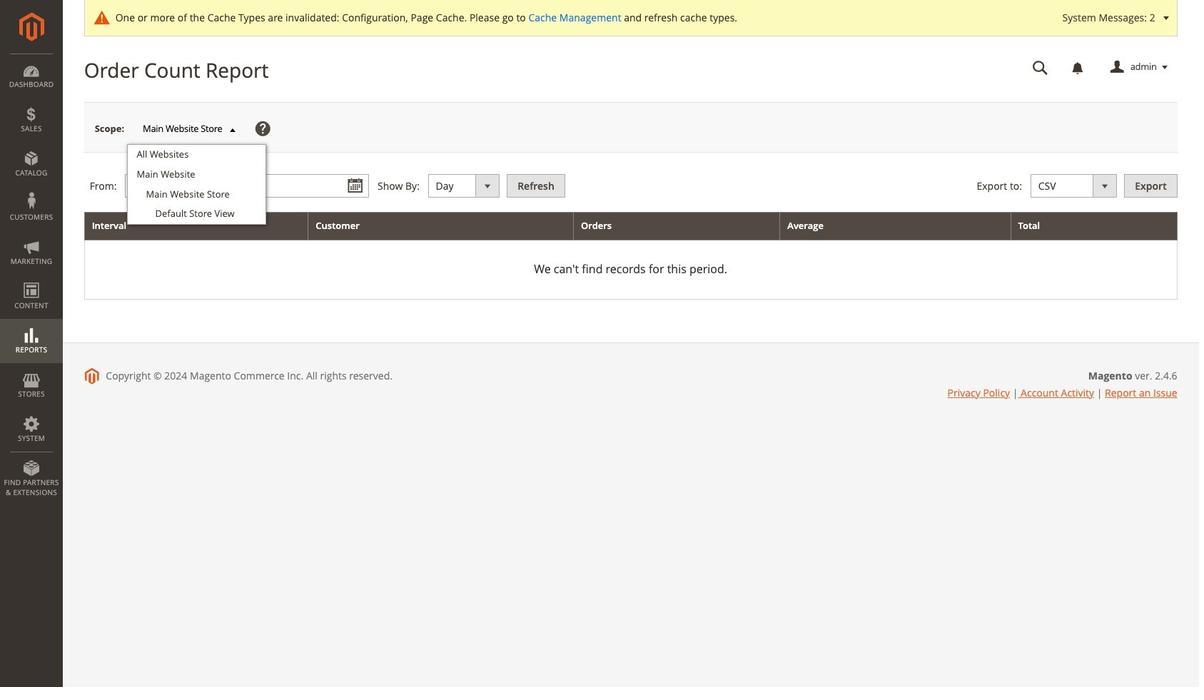 Task type: locate. For each thing, give the bounding box(es) containing it.
None text field
[[262, 174, 369, 198]]

menu bar
[[0, 54, 63, 505]]

None text field
[[1023, 55, 1059, 80], [125, 174, 232, 198], [1023, 55, 1059, 80], [125, 174, 232, 198]]

magento admin panel image
[[19, 12, 44, 41]]



Task type: vqa. For each thing, say whether or not it's contained in the screenshot.
To text box
no



